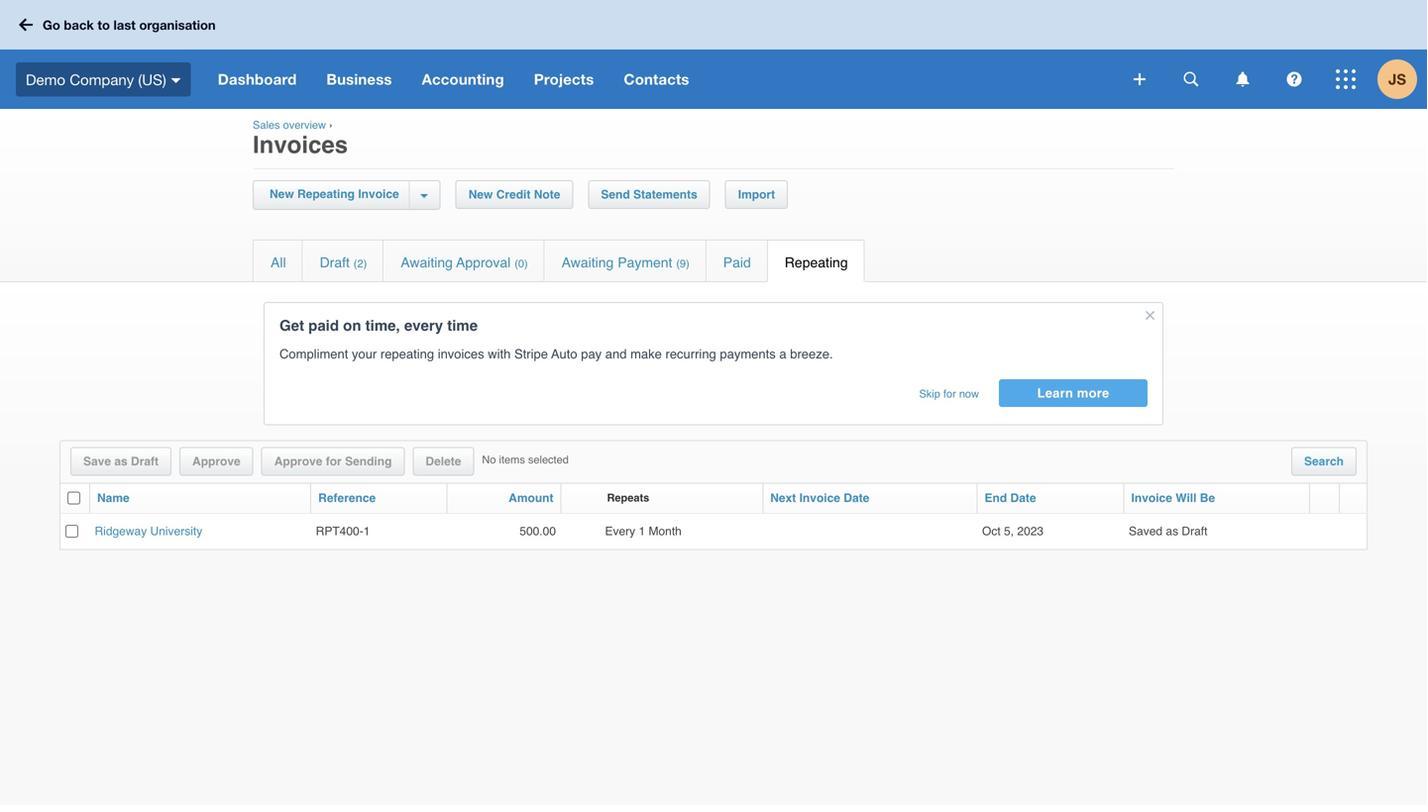 Task type: describe. For each thing, give the bounding box(es) containing it.
paid
[[723, 255, 751, 271]]

approve for sending
[[274, 455, 392, 469]]

items
[[499, 454, 525, 466]]

awaiting payment (9)
[[562, 255, 690, 271]]

awaiting approval (0)
[[401, 255, 528, 271]]

learn more
[[1037, 386, 1109, 401]]

go back to last organisation
[[43, 17, 216, 32]]

ridgeway
[[95, 525, 147, 539]]

invoice inside new repeating invoice link
[[358, 187, 399, 201]]

skip for now link
[[899, 380, 999, 410]]

(us)
[[138, 71, 166, 88]]

repeating
[[380, 347, 434, 362]]

business
[[326, 70, 392, 88]]

rpt400-
[[316, 525, 363, 539]]

invoices
[[253, 131, 348, 159]]

credit
[[496, 188, 531, 202]]

2023
[[1017, 525, 1044, 539]]

demo company (us) button
[[0, 50, 203, 109]]

reference
[[318, 491, 376, 505]]

statements
[[633, 188, 697, 202]]

as for saved
[[1166, 525, 1178, 539]]

js button
[[1378, 50, 1427, 109]]

every                         1 month
[[605, 525, 682, 539]]

skip for now
[[919, 388, 979, 400]]

amount link
[[509, 491, 554, 506]]

no
[[482, 454, 496, 466]]

a
[[779, 347, 787, 362]]

reference link
[[318, 491, 376, 506]]

time
[[447, 317, 478, 334]]

ridgeway university
[[95, 525, 202, 539]]

1 horizontal spatial repeating
[[785, 255, 848, 271]]

auto
[[551, 347, 577, 362]]

(9)
[[676, 258, 690, 270]]

approve link
[[180, 448, 252, 475]]

banner containing dashboard
[[0, 0, 1427, 109]]

no items selected
[[482, 454, 569, 466]]

invoices
[[438, 347, 484, 362]]

1 for rpt400-
[[363, 525, 370, 539]]

go back to last organisation link
[[12, 7, 228, 42]]

saved
[[1129, 525, 1163, 539]]

be
[[1200, 491, 1215, 505]]

draft (2)
[[320, 255, 367, 271]]

as for save
[[114, 455, 128, 469]]

learn more link
[[999, 380, 1148, 407]]

repeating link
[[768, 241, 865, 281]]

(2)
[[354, 258, 367, 270]]

every
[[404, 317, 443, 334]]

now
[[959, 388, 979, 400]]

end date link
[[985, 491, 1036, 506]]

1 date from the left
[[844, 491, 869, 505]]

time,
[[365, 317, 400, 334]]

sending
[[345, 455, 392, 469]]

pay
[[581, 347, 602, 362]]

0 vertical spatial repeating
[[297, 187, 355, 201]]

500.00
[[520, 525, 556, 539]]

svg image inside go back to last organisation link
[[19, 18, 33, 31]]

get
[[279, 317, 304, 334]]

invoice inside invoice will be link
[[1131, 491, 1172, 505]]

all
[[271, 255, 286, 271]]

import
[[738, 188, 775, 202]]

approve for approve for sending
[[274, 455, 323, 469]]

all link
[[254, 241, 302, 281]]

saved as draft
[[1129, 525, 1214, 539]]

save
[[83, 455, 111, 469]]

delete
[[426, 455, 461, 469]]

for for sending
[[326, 455, 342, 469]]

will
[[1176, 491, 1197, 505]]

last
[[113, 17, 136, 32]]

demo company (us)
[[26, 71, 166, 88]]

accounting button
[[407, 50, 519, 109]]

your
[[352, 347, 377, 362]]

overview
[[283, 119, 326, 131]]

dashboard
[[218, 70, 297, 88]]

new credit note
[[468, 188, 560, 202]]

sales overview › invoices
[[253, 119, 348, 159]]

recurring
[[666, 347, 716, 362]]

new for new credit note
[[468, 188, 493, 202]]

sales
[[253, 119, 280, 131]]

(0)
[[515, 258, 528, 270]]

draft for save as draft
[[131, 455, 159, 469]]



Task type: locate. For each thing, give the bounding box(es) containing it.
new repeating invoice link
[[265, 181, 409, 208]]

draft for saved as draft
[[1182, 525, 1208, 539]]

month
[[649, 525, 682, 539]]

new left "credit"
[[468, 188, 493, 202]]

draft
[[320, 255, 350, 271], [131, 455, 159, 469], [1182, 525, 1208, 539]]

0 horizontal spatial date
[[844, 491, 869, 505]]

end
[[985, 491, 1007, 505]]

learn
[[1037, 386, 1073, 401]]

invoice will be
[[1131, 491, 1215, 505]]

2 horizontal spatial invoice
[[1131, 491, 1172, 505]]

as inside 'save as draft' link
[[114, 455, 128, 469]]

approve up reference
[[274, 455, 323, 469]]

for for now
[[943, 388, 956, 400]]

invoice up the saved
[[1131, 491, 1172, 505]]

invoice will be link
[[1131, 491, 1215, 506]]

1 vertical spatial as
[[1166, 525, 1178, 539]]

repeating down "invoices"
[[297, 187, 355, 201]]

1 approve from the left
[[192, 455, 241, 469]]

next invoice date link
[[770, 491, 869, 506]]

skip
[[919, 388, 940, 400]]

0 vertical spatial as
[[114, 455, 128, 469]]

1
[[363, 525, 370, 539], [639, 525, 645, 539]]

0 horizontal spatial awaiting
[[401, 255, 453, 271]]

note
[[534, 188, 560, 202]]

svg image
[[19, 18, 33, 31], [1336, 69, 1356, 89], [1236, 72, 1249, 87]]

new down "invoices"
[[270, 187, 294, 201]]

svg image inside demo company (us) popup button
[[171, 78, 181, 83]]

accounting
[[422, 70, 504, 88]]

back
[[64, 17, 94, 32]]

0 horizontal spatial svg image
[[19, 18, 33, 31]]

0 horizontal spatial invoice
[[358, 187, 399, 201]]

awaiting left approval
[[401, 255, 453, 271]]

2 horizontal spatial svg image
[[1336, 69, 1356, 89]]

0 vertical spatial draft
[[320, 255, 350, 271]]

breeze.
[[790, 347, 833, 362]]

svg image
[[1184, 72, 1199, 87], [1287, 72, 1302, 87], [1134, 73, 1146, 85], [171, 78, 181, 83]]

0 vertical spatial for
[[943, 388, 956, 400]]

2 new from the left
[[468, 188, 493, 202]]

send statements
[[601, 188, 697, 202]]

invoice up (2)
[[358, 187, 399, 201]]

1 horizontal spatial as
[[1166, 525, 1178, 539]]

awaiting for awaiting approval
[[401, 255, 453, 271]]

contacts
[[624, 70, 689, 88]]

business button
[[312, 50, 407, 109]]

1 new from the left
[[270, 187, 294, 201]]

name link
[[97, 491, 130, 506]]

approval
[[456, 255, 511, 271]]

2 awaiting from the left
[[562, 255, 614, 271]]

paid link
[[706, 241, 767, 281]]

compliment
[[279, 347, 348, 362]]

more
[[1077, 386, 1109, 401]]

1 horizontal spatial awaiting
[[562, 255, 614, 271]]

None checkbox
[[67, 492, 80, 505], [65, 525, 78, 538], [67, 492, 80, 505], [65, 525, 78, 538]]

1 horizontal spatial new
[[468, 188, 493, 202]]

2 date from the left
[[1010, 491, 1036, 505]]

next invoice date
[[770, 491, 869, 505]]

dashboard link
[[203, 50, 312, 109]]

delete link
[[414, 448, 473, 475]]

new credit note link
[[457, 181, 572, 208]]

projects button
[[519, 50, 609, 109]]

search
[[1304, 455, 1344, 469]]

1 vertical spatial repeating
[[785, 255, 848, 271]]

approve up university
[[192, 455, 241, 469]]

approve for approve
[[192, 455, 241, 469]]

sales overview link
[[253, 119, 326, 131]]

0 horizontal spatial draft
[[131, 455, 159, 469]]

date right next
[[844, 491, 869, 505]]

for left "sending"
[[326, 455, 342, 469]]

1 vertical spatial for
[[326, 455, 342, 469]]

as
[[114, 455, 128, 469], [1166, 525, 1178, 539]]

get paid on time, every time
[[279, 317, 478, 334]]

2 vertical spatial draft
[[1182, 525, 1208, 539]]

company
[[70, 71, 134, 88]]

compliment your repeating invoices with stripe auto pay and make recurring payments a breeze.
[[279, 347, 833, 362]]

1 horizontal spatial for
[[943, 388, 956, 400]]

1 horizontal spatial svg image
[[1236, 72, 1249, 87]]

draft down will
[[1182, 525, 1208, 539]]

draft left (2)
[[320, 255, 350, 271]]

1 right every
[[639, 525, 645, 539]]

0 horizontal spatial 1
[[363, 525, 370, 539]]

date right end
[[1010, 491, 1036, 505]]

every
[[605, 525, 635, 539]]

rpt400-1
[[316, 525, 370, 539]]

1 horizontal spatial draft
[[320, 255, 350, 271]]

contacts button
[[609, 50, 704, 109]]

repeating right paid
[[785, 255, 848, 271]]

to
[[97, 17, 110, 32]]

1 1 from the left
[[363, 525, 370, 539]]

organisation
[[139, 17, 216, 32]]

import link
[[726, 181, 787, 208]]

1 horizontal spatial date
[[1010, 491, 1036, 505]]

for left now at the top of page
[[943, 388, 956, 400]]

1 down reference "link"
[[363, 525, 370, 539]]

invoice inside next invoice date link
[[799, 491, 840, 505]]

1 awaiting from the left
[[401, 255, 453, 271]]

1 for every
[[639, 525, 645, 539]]

oct 5, 2023
[[982, 525, 1050, 539]]

as right save at the left of the page
[[114, 455, 128, 469]]

5,
[[1004, 525, 1014, 539]]

and
[[605, 347, 627, 362]]

1 horizontal spatial approve
[[274, 455, 323, 469]]

end date
[[985, 491, 1036, 505]]

make
[[630, 347, 662, 362]]

save as draft link
[[71, 448, 171, 475]]

0 horizontal spatial approve
[[192, 455, 241, 469]]

send
[[601, 188, 630, 202]]

0 horizontal spatial for
[[326, 455, 342, 469]]

2 1 from the left
[[639, 525, 645, 539]]

repeating
[[297, 187, 355, 201], [785, 255, 848, 271]]

search link
[[1292, 448, 1356, 475]]

1 vertical spatial draft
[[131, 455, 159, 469]]

amount
[[509, 491, 554, 505]]

2 approve from the left
[[274, 455, 323, 469]]

projects
[[534, 70, 594, 88]]

university
[[150, 525, 202, 539]]

2 horizontal spatial draft
[[1182, 525, 1208, 539]]

new
[[270, 187, 294, 201], [468, 188, 493, 202]]

with
[[488, 347, 511, 362]]

payments
[[720, 347, 776, 362]]

draft right save at the left of the page
[[131, 455, 159, 469]]

demo
[[26, 71, 65, 88]]

1 horizontal spatial invoice
[[799, 491, 840, 505]]

name
[[97, 491, 130, 505]]

0 horizontal spatial new
[[270, 187, 294, 201]]

new repeating invoice
[[270, 187, 399, 201]]

banner
[[0, 0, 1427, 109]]

1 horizontal spatial 1
[[639, 525, 645, 539]]

awaiting
[[401, 255, 453, 271], [562, 255, 614, 271]]

for
[[943, 388, 956, 400], [326, 455, 342, 469]]

as right the saved
[[1166, 525, 1178, 539]]

invoice right next
[[799, 491, 840, 505]]

on
[[343, 317, 361, 334]]

ridgeway university link
[[95, 525, 202, 539]]

awaiting left payment in the left of the page
[[562, 255, 614, 271]]

js
[[1388, 70, 1406, 88]]

next
[[770, 491, 796, 505]]

0 horizontal spatial repeating
[[297, 187, 355, 201]]

0 horizontal spatial as
[[114, 455, 128, 469]]

selected
[[528, 454, 569, 466]]

awaiting for awaiting payment
[[562, 255, 614, 271]]

new for new repeating invoice
[[270, 187, 294, 201]]

approve for sending link
[[262, 448, 404, 475]]



Task type: vqa. For each thing, say whether or not it's contained in the screenshot.


